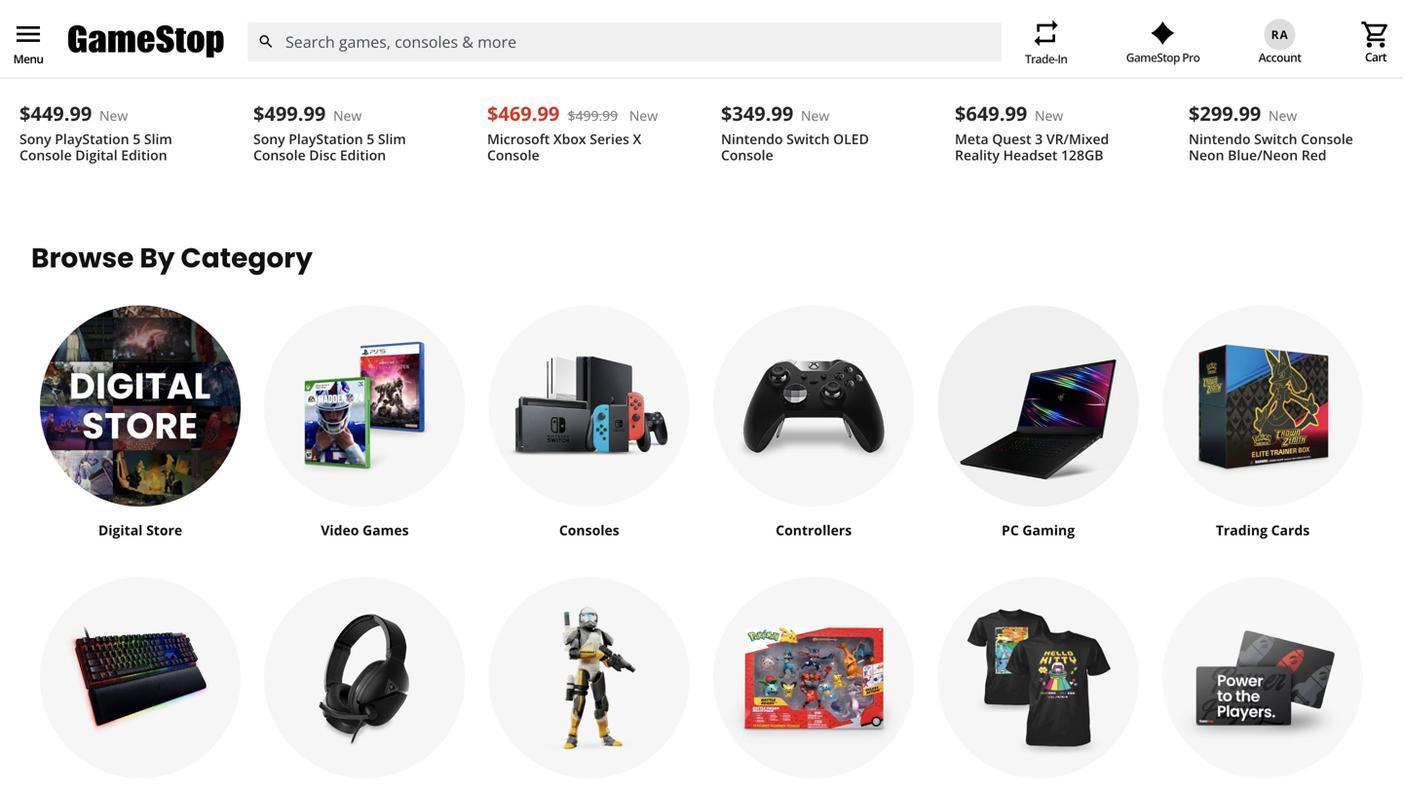 Task type: vqa. For each thing, say whether or not it's contained in the screenshot.
Fremont Hub - GameStop icon
no



Task type: describe. For each thing, give the bounding box(es) containing it.
0 vertical spatial digital store
[[300, 44, 375, 63]]

series
[[590, 129, 629, 148]]

clothing image image
[[938, 578, 1139, 779]]

gaming
[[1023, 521, 1075, 539]]

quest
[[992, 129, 1032, 148]]

pc gaming link
[[938, 306, 1139, 539]]

repeat
[[1031, 18, 1062, 49]]

1 vertical spatial video games
[[321, 521, 409, 539]]

$299.99
[[1189, 100, 1261, 127]]

5 for $449.99
[[133, 129, 141, 148]]

ben white payload center link
[[1211, 44, 1388, 63]]

meta quest 3 vr/mixed reality headset 128gb image
[[962, 0, 1143, 21]]

payload
[[1297, 44, 1344, 63]]

releases
[[438, 44, 492, 63]]

microsoft xbox series x console link
[[487, 129, 682, 168]]

slim for $449.99
[[144, 129, 172, 148]]

ra
[[1271, 26, 1289, 42]]

keyboards image image
[[40, 578, 241, 779]]

new releases link
[[406, 44, 492, 63]]

top
[[523, 44, 546, 63]]

2 vertical spatial digital
[[98, 521, 143, 539]]

1 vertical spatial video
[[321, 521, 359, 539]]

gamestop pro link
[[1126, 21, 1200, 65]]

pc
[[1002, 521, 1019, 539]]

track order
[[1107, 44, 1179, 63]]

delivery
[[218, 44, 268, 63]]

digital inside $449.99 new sony playstation 5 slim console digital edition
[[75, 146, 118, 164]]

0 horizontal spatial video games link
[[264, 306, 465, 539]]

blue/neon
[[1228, 146, 1298, 164]]

pre-owned link
[[615, 44, 684, 63]]

$299.99 new nintendo switch console neon blue/neon red
[[1189, 100, 1353, 164]]

shop my store link
[[16, 44, 105, 63]]

1 vertical spatial digital store
[[98, 521, 182, 539]]

playstation for $499.99
[[289, 129, 363, 148]]

$449.99
[[19, 100, 92, 127]]

trade-
[[1025, 50, 1058, 67]]

2 horizontal spatial store
[[342, 44, 375, 63]]

$349.99 new nintendo switch oled console
[[721, 100, 869, 164]]

sony for $499.99
[[253, 129, 285, 148]]

order
[[1143, 44, 1179, 63]]

1 vertical spatial digital store link
[[40, 306, 241, 539]]

same day delivery link
[[153, 44, 268, 63]]

shop
[[16, 44, 47, 63]]

gift cards image image
[[1162, 578, 1363, 779]]

browse
[[31, 239, 134, 277]]

meta quest 3 vr/mixed reality headset 128gb link
[[955, 129, 1150, 168]]

trading cards link
[[1162, 306, 1363, 539]]

menu
[[13, 51, 43, 67]]

new left releases
[[406, 44, 435, 63]]

0 horizontal spatial store
[[72, 44, 105, 63]]

0 vertical spatial games
[[942, 44, 985, 63]]

search button
[[247, 22, 286, 61]]

1 horizontal spatial consoles link
[[817, 44, 873, 63]]

Search games, consoles & more search field
[[286, 22, 967, 61]]

0 vertical spatial digital
[[300, 44, 339, 63]]

xbox
[[553, 129, 586, 148]]

gamestop pro icon image
[[1151, 21, 1175, 45]]

1 horizontal spatial consoles
[[817, 44, 873, 63]]

$469.99
[[487, 100, 560, 127]]

gamestop pro
[[1126, 49, 1200, 65]]

nintendo switch console neon blue/neon red link
[[1189, 129, 1384, 168]]

deals
[[549, 44, 584, 63]]

new for $449.99
[[99, 106, 128, 125]]

controllers
[[776, 521, 852, 539]]

same
[[153, 44, 188, 63]]

0 horizontal spatial consoles link
[[489, 306, 690, 539]]

center
[[1347, 44, 1388, 63]]

$449.99 new sony playstation 5 slim console digital edition
[[19, 100, 172, 164]]

1 horizontal spatial video
[[904, 44, 939, 63]]

category
[[181, 239, 313, 277]]

3
[[1035, 129, 1043, 148]]

128gb
[[1061, 146, 1104, 164]]

$349.99
[[721, 100, 794, 127]]

shopping_cart
[[1360, 19, 1392, 50]]

1 horizontal spatial store
[[146, 521, 182, 539]]

toys & games image image
[[713, 578, 914, 779]]

sony playstation 5 slim console digital edition link
[[19, 129, 214, 168]]

trading cards
[[1216, 521, 1310, 539]]

new for $299.99
[[1269, 106, 1297, 125]]

neon
[[1189, 146, 1224, 164]]

vr/mixed
[[1046, 129, 1109, 148]]

$469.99 $499.99
[[487, 100, 618, 127]]



Task type: locate. For each thing, give the bounding box(es) containing it.
slim right disc
[[378, 129, 406, 148]]

gamestop
[[1126, 49, 1180, 65]]

1 vertical spatial digital
[[75, 146, 118, 164]]

5 down the gamestop image on the top of the page
[[133, 129, 141, 148]]

$649.99
[[955, 100, 1027, 127]]

1 horizontal spatial $499.99
[[568, 106, 618, 125]]

1 5 from the left
[[133, 129, 141, 148]]

nintendo
[[721, 129, 783, 148], [1189, 129, 1251, 148]]

2 nintendo from the left
[[1189, 129, 1251, 148]]

playstation inside $449.99 new sony playstation 5 slim console digital edition
[[55, 129, 129, 148]]

search search field
[[247, 22, 1002, 61]]

0 horizontal spatial playstation
[[55, 129, 129, 148]]

1 vertical spatial video games link
[[264, 306, 465, 539]]

owned
[[640, 44, 684, 63]]

$499.99 up disc
[[253, 100, 326, 127]]

switch left oled
[[787, 129, 830, 148]]

x
[[633, 129, 641, 148]]

1 playstation from the left
[[55, 129, 129, 148]]

digital store image image
[[40, 306, 241, 507]]

5 for $499.99
[[367, 129, 374, 148]]

switch left red
[[1254, 129, 1298, 148]]

1 horizontal spatial slim
[[378, 129, 406, 148]]

disc
[[309, 146, 336, 164]]

2 switch from the left
[[1254, 129, 1298, 148]]

$499.99 inside $469.99 $499.99
[[568, 106, 618, 125]]

1 horizontal spatial video games
[[904, 44, 985, 63]]

browse by category
[[31, 239, 313, 277]]

switch inside $349.99 new nintendo switch oled console
[[787, 129, 830, 148]]

1 sony from the left
[[19, 129, 51, 148]]

0 horizontal spatial digital store
[[98, 521, 182, 539]]

ra account
[[1259, 26, 1301, 65]]

1 switch from the left
[[787, 129, 830, 148]]

console inside microsoft xbox series x console
[[487, 146, 539, 164]]

new for $649.99
[[1035, 106, 1063, 125]]

nintendo for $349.99
[[721, 129, 783, 148]]

menu
[[13, 19, 44, 50]]

switch for $349.99
[[787, 129, 830, 148]]

new up "sony playstation 5 slim console disc edition" 'link'
[[333, 106, 362, 125]]

trading cards image image
[[1162, 306, 1363, 507]]

gamestop image
[[68, 23, 224, 60]]

video
[[904, 44, 939, 63], [321, 521, 359, 539]]

1 nintendo from the left
[[721, 129, 783, 148]]

0 horizontal spatial switch
[[787, 129, 830, 148]]

nintendo switch oled console link
[[721, 129, 916, 168]]

1 slim from the left
[[144, 129, 172, 148]]

sony
[[19, 129, 51, 148], [253, 129, 285, 148]]

1 horizontal spatial nintendo
[[1189, 129, 1251, 148]]

2 edition from the left
[[340, 146, 386, 164]]

trading
[[1216, 521, 1268, 539]]

sony down $449.99 at the top left of page
[[19, 129, 51, 148]]

0 horizontal spatial edition
[[121, 146, 167, 164]]

1 vertical spatial games
[[363, 521, 409, 539]]

slim down same
[[144, 129, 172, 148]]

search
[[257, 33, 275, 50]]

pc gaming image image
[[938, 306, 1139, 507]]

new inside $349.99 new nintendo switch oled console
[[801, 106, 829, 125]]

edition for $449.99
[[121, 146, 167, 164]]

same day delivery
[[153, 44, 268, 63]]

pc gaming
[[1002, 521, 1075, 539]]

sony playstation 5 slim console disc edition link
[[253, 129, 448, 168]]

0 horizontal spatial video games
[[321, 521, 409, 539]]

consoles
[[817, 44, 873, 63], [559, 521, 620, 539]]

reality
[[955, 146, 1000, 164]]

account
[[1259, 49, 1301, 65]]

$499.99 inside $499.99 new sony playstation 5 slim console disc edition
[[253, 100, 326, 127]]

5 inside $449.99 new sony playstation 5 slim console digital edition
[[133, 129, 141, 148]]

0 vertical spatial video games
[[904, 44, 985, 63]]

headset
[[1003, 146, 1058, 164]]

0 vertical spatial digital store link
[[300, 44, 375, 63]]

console down $469.99 in the top left of the page
[[487, 146, 539, 164]]

1 edition from the left
[[121, 146, 167, 164]]

pro
[[1182, 49, 1200, 65]]

edition for $499.99
[[340, 146, 386, 164]]

controllers image image
[[713, 306, 914, 507]]

$499.99 up series
[[568, 106, 618, 125]]

collectibles link
[[716, 44, 786, 63]]

new up 3
[[1035, 106, 1063, 125]]

0 horizontal spatial 5
[[133, 129, 141, 148]]

2 sony from the left
[[253, 129, 285, 148]]

track
[[1107, 44, 1140, 63]]

1 horizontal spatial games
[[942, 44, 985, 63]]

ben
[[1232, 44, 1256, 63]]

nintendo down the "$299.99"
[[1189, 129, 1251, 148]]

0 horizontal spatial digital store link
[[40, 306, 241, 539]]

edition inside $449.99 new sony playstation 5 slim console digital edition
[[121, 146, 167, 164]]

microsoft
[[487, 129, 550, 148]]

nintendo for $299.99
[[1189, 129, 1251, 148]]

0 horizontal spatial nintendo
[[721, 129, 783, 148]]

0 vertical spatial consoles link
[[817, 44, 873, 63]]

consoles image image
[[489, 306, 690, 507]]

1 vertical spatial consoles link
[[489, 306, 690, 539]]

0 horizontal spatial video
[[321, 521, 359, 539]]

new up sony playstation 5 slim console digital edition link
[[99, 106, 128, 125]]

new for $349.99
[[801, 106, 829, 125]]

console down $449.99 at the top left of page
[[19, 146, 72, 164]]

playstation inside $499.99 new sony playstation 5 slim console disc edition
[[289, 129, 363, 148]]

sony for $449.99
[[19, 129, 51, 148]]

1 horizontal spatial 5
[[367, 129, 374, 148]]

new up x
[[629, 106, 658, 125]]

5
[[133, 129, 141, 148], [367, 129, 374, 148]]

1 horizontal spatial digital store
[[300, 44, 375, 63]]

repeat trade-in
[[1025, 18, 1067, 67]]

new up nintendo switch console neon blue/neon red link
[[1269, 106, 1297, 125]]

shop my store
[[16, 44, 105, 63]]

in
[[1058, 50, 1067, 67]]

meta
[[955, 129, 989, 148]]

5 right disc
[[367, 129, 374, 148]]

0 vertical spatial video
[[904, 44, 939, 63]]

sony inside $449.99 new sony playstation 5 slim console digital edition
[[19, 129, 51, 148]]

nintendo down $349.99
[[721, 129, 783, 148]]

playstation for $449.99
[[55, 129, 129, 148]]

console inside $299.99 new nintendo switch console neon blue/neon red
[[1301, 129, 1353, 148]]

day
[[191, 44, 215, 63]]

playstation
[[55, 129, 129, 148], [289, 129, 363, 148]]

2 5 from the left
[[367, 129, 374, 148]]

cart
[[1365, 49, 1387, 65]]

collectibles image image
[[489, 578, 690, 779]]

oled
[[833, 129, 869, 148]]

switch
[[787, 129, 830, 148], [1254, 129, 1298, 148]]

switch inside $299.99 new nintendo switch console neon blue/neon red
[[1254, 129, 1298, 148]]

0 vertical spatial video games link
[[904, 44, 985, 63]]

pre-
[[615, 44, 640, 63]]

5 inside $499.99 new sony playstation 5 slim console disc edition
[[367, 129, 374, 148]]

1 horizontal spatial sony
[[253, 129, 285, 148]]

video games link
[[904, 44, 985, 63], [264, 306, 465, 539]]

nintendo inside $349.99 new nintendo switch oled console
[[721, 129, 783, 148]]

collectibles
[[716, 44, 786, 63]]

sony inside $499.99 new sony playstation 5 slim console disc edition
[[253, 129, 285, 148]]

my
[[50, 44, 69, 63]]

slim inside $449.99 new sony playstation 5 slim console digital edition
[[144, 129, 172, 148]]

red
[[1302, 146, 1327, 164]]

top deals
[[523, 44, 584, 63]]

console left disc
[[253, 146, 306, 164]]

new up nintendo switch oled console link
[[801, 106, 829, 125]]

1 horizontal spatial video games link
[[904, 44, 985, 63]]

$649.99 new meta quest 3 vr/mixed reality headset 128gb
[[955, 100, 1109, 164]]

console inside $499.99 new sony playstation 5 slim console disc edition
[[253, 146, 306, 164]]

console inside $349.99 new nintendo switch oled console
[[721, 146, 773, 164]]

0 horizontal spatial games
[[363, 521, 409, 539]]

2 playstation from the left
[[289, 129, 363, 148]]

new inside $449.99 new sony playstation 5 slim console digital edition
[[99, 106, 128, 125]]

1 horizontal spatial playstation
[[289, 129, 363, 148]]

shopping_cart cart
[[1360, 19, 1392, 65]]

track order link
[[1088, 44, 1179, 63]]

0 vertical spatial consoles
[[817, 44, 873, 63]]

controllers link
[[713, 306, 914, 539]]

slim for $499.99
[[378, 129, 406, 148]]

0 horizontal spatial sony
[[19, 129, 51, 148]]

digital store link
[[300, 44, 375, 63], [40, 306, 241, 539]]

edition
[[121, 146, 167, 164], [340, 146, 386, 164]]

nintendo switch console neon blue/neon red image
[[1196, 0, 1377, 21]]

1 horizontal spatial switch
[[1254, 129, 1298, 148]]

top deals link
[[523, 44, 584, 63]]

switch for $299.99
[[1254, 129, 1298, 148]]

by
[[140, 239, 175, 277]]

microsoft xbox series x console
[[487, 129, 641, 164]]

cards
[[1271, 521, 1310, 539]]

0 horizontal spatial slim
[[144, 129, 172, 148]]

new for $499.99
[[333, 106, 362, 125]]

2 slim from the left
[[378, 129, 406, 148]]

new releases
[[406, 44, 492, 63]]

1 vertical spatial consoles
[[559, 521, 620, 539]]

1 horizontal spatial edition
[[340, 146, 386, 164]]

games
[[942, 44, 985, 63], [363, 521, 409, 539]]

slim inside $499.99 new sony playstation 5 slim console disc edition
[[378, 129, 406, 148]]

console down $349.99
[[721, 146, 773, 164]]

white
[[1259, 44, 1294, 63]]

console right blue/neon
[[1301, 129, 1353, 148]]

0 horizontal spatial $499.99
[[253, 100, 326, 127]]

new inside $499.99 new sony playstation 5 slim console disc edition
[[333, 106, 362, 125]]

1 horizontal spatial digital store link
[[300, 44, 375, 63]]

edition inside $499.99 new sony playstation 5 slim console disc edition
[[340, 146, 386, 164]]

new
[[406, 44, 435, 63], [99, 106, 128, 125], [333, 106, 362, 125], [629, 106, 658, 125], [801, 106, 829, 125], [1035, 106, 1063, 125], [1269, 106, 1297, 125]]

store
[[72, 44, 105, 63], [342, 44, 375, 63], [146, 521, 182, 539]]

pre-owned
[[615, 44, 684, 63]]

console inside $449.99 new sony playstation 5 slim console digital edition
[[19, 146, 72, 164]]

sony left disc
[[253, 129, 285, 148]]

new inside $299.99 new nintendo switch console neon blue/neon red
[[1269, 106, 1297, 125]]

$499.99 new sony playstation 5 slim console disc edition
[[253, 100, 406, 164]]

new inside $649.99 new meta quest 3 vr/mixed reality headset 128gb
[[1035, 106, 1063, 125]]

0 horizontal spatial consoles
[[559, 521, 620, 539]]

video games
[[904, 44, 985, 63], [321, 521, 409, 539]]

menu menu
[[13, 19, 44, 67]]

nintendo inside $299.99 new nintendo switch console neon blue/neon red
[[1189, 129, 1251, 148]]

headsets image image
[[264, 578, 465, 779]]

video games image image
[[264, 306, 465, 507]]

ben white payload center
[[1232, 44, 1388, 63]]

slim
[[144, 129, 172, 148], [378, 129, 406, 148]]



